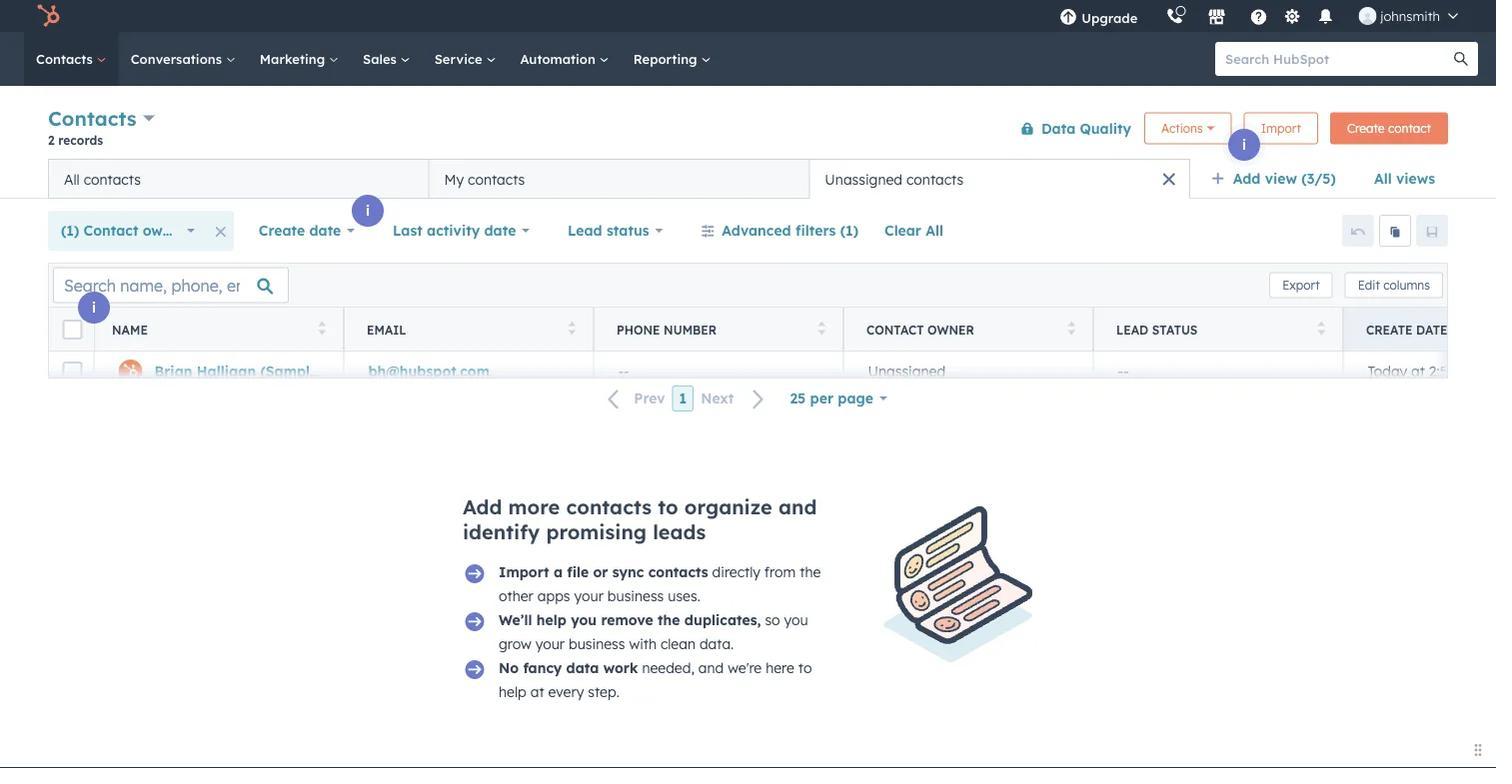 Task type: describe. For each thing, give the bounding box(es) containing it.
all contacts button
[[48, 159, 429, 199]]

press to sort. image for phone number
[[818, 321, 826, 335]]

actions
[[1162, 121, 1203, 136]]

work
[[604, 660, 638, 677]]

views
[[1397, 170, 1436, 187]]

lead status
[[1117, 322, 1198, 337]]

identify
[[463, 520, 540, 545]]

25 per page button
[[777, 379, 901, 419]]

press to sort. image for contact owner
[[1068, 321, 1076, 335]]

-- for 2nd the -- button from right
[[618, 363, 629, 380]]

marketing link
[[248, 32, 351, 86]]

prev button
[[596, 386, 672, 412]]

(3/5)
[[1302, 170, 1337, 187]]

to inside needed, and we're here to help at every step.
[[799, 660, 812, 677]]

contacts button
[[48, 104, 155, 133]]

directly
[[712, 564, 761, 581]]

add for add more contacts to organize and identify promising leads
[[463, 495, 502, 520]]

status
[[1152, 322, 1198, 337]]

export button
[[1270, 272, 1333, 298]]

25
[[790, 390, 806, 407]]

brian
[[154, 363, 192, 380]]

next button
[[694, 386, 777, 412]]

to inside add more contacts to organize and identify promising leads
[[658, 495, 679, 520]]

at inside needed, and we're here to help at every step.
[[531, 684, 544, 701]]

contacts up the uses.
[[649, 564, 709, 581]]

lead status
[[568, 222, 649, 239]]

last
[[393, 222, 423, 239]]

business inside directly from the other apps your business uses.
[[608, 588, 664, 605]]

your inside so you grow your business with clean data.
[[536, 636, 565, 653]]

and inside needed, and we're here to help at every step.
[[699, 660, 724, 677]]

create contact button
[[1331, 112, 1449, 144]]

create for create date
[[259, 222, 305, 239]]

press to sort. image for lead status
[[1318, 321, 1326, 335]]

my
[[444, 170, 464, 188]]

remove
[[601, 612, 654, 629]]

Search name, phone, email addresses, or company search field
[[53, 267, 289, 303]]

create date button
[[246, 211, 368, 251]]

menu containing johnsmith
[[1046, 0, 1473, 32]]

and inside add more contacts to organize and identify promising leads
[[779, 495, 817, 520]]

contacts for all contacts
[[84, 170, 141, 188]]

pagination navigation
[[596, 386, 777, 412]]

contact)
[[322, 363, 383, 380]]

uses.
[[668, 588, 701, 605]]

phone number
[[617, 322, 717, 337]]

upgrade
[[1082, 9, 1138, 26]]

help image
[[1250, 9, 1268, 27]]

1 press to sort. element from the left
[[318, 321, 326, 338]]

promising
[[546, 520, 647, 545]]

1 horizontal spatial all
[[926, 222, 944, 239]]

0 vertical spatial help
[[537, 612, 567, 629]]

organize
[[685, 495, 773, 520]]

service
[[435, 50, 486, 67]]

date inside last activity date popup button
[[484, 222, 516, 239]]

data
[[1042, 119, 1076, 137]]

unassigned for unassigned
[[868, 363, 946, 380]]

fancy
[[523, 660, 562, 677]]

contacts for unassigned contacts
[[907, 170, 964, 188]]

file
[[567, 564, 589, 581]]

import for import a file or sync contacts
[[499, 564, 549, 581]]

-- for 1st the -- button from right
[[1118, 363, 1129, 380]]

phone
[[617, 322, 660, 337]]

your inside directly from the other apps your business uses.
[[574, 588, 604, 605]]

today
[[1368, 363, 1408, 380]]

pm
[[1460, 363, 1481, 380]]

clean
[[661, 636, 696, 653]]

import a file or sync contacts
[[499, 564, 709, 581]]

contacts banner
[[48, 102, 1449, 159]]

1 horizontal spatial contact
[[867, 322, 924, 337]]

conversations
[[131, 50, 226, 67]]

hubspot link
[[24, 4, 75, 28]]

2 vertical spatial i button
[[78, 292, 110, 324]]

(1) inside popup button
[[61, 222, 79, 239]]

last activity date button
[[380, 211, 543, 251]]

lead status button
[[555, 211, 676, 251]]

marketplaces image
[[1208, 9, 1226, 27]]

import for import
[[1261, 121, 1302, 136]]

last activity date
[[393, 222, 516, 239]]

contact owner
[[867, 322, 975, 337]]

1 - from the left
[[618, 363, 624, 380]]

export
[[1283, 278, 1320, 293]]

calling icon button
[[1158, 3, 1192, 29]]

press to sort. element for phone number
[[818, 321, 826, 338]]

1 button
[[672, 386, 694, 412]]

brian halligan (sample contact) link
[[154, 363, 383, 380]]

duplicates,
[[685, 612, 761, 629]]

conversations link
[[119, 32, 248, 86]]

my contacts button
[[429, 159, 810, 199]]

0 vertical spatial i button
[[1229, 129, 1261, 161]]

we'll help you remove the duplicates,
[[499, 612, 761, 629]]

2
[[48, 132, 55, 147]]

john smith image
[[1359, 7, 1377, 25]]

press to sort. element for contact owner
[[1068, 321, 1076, 338]]

data quality
[[1042, 119, 1132, 137]]

page
[[838, 390, 874, 407]]

all views link
[[1362, 159, 1449, 199]]

from
[[765, 564, 796, 581]]

(1) inside button
[[841, 222, 859, 239]]

1 vertical spatial the
[[658, 612, 680, 629]]

we'll
[[499, 612, 532, 629]]

all views
[[1375, 170, 1436, 187]]

edit columns button
[[1345, 272, 1444, 298]]

clear all
[[885, 222, 944, 239]]

brian halligan (sample contact)
[[154, 363, 383, 380]]

the inside directly from the other apps your business uses.
[[800, 564, 821, 581]]

records
[[58, 132, 103, 147]]

unassigned contacts button
[[810, 159, 1191, 199]]

no fancy data work
[[499, 660, 638, 677]]

help inside needed, and we're here to help at every step.
[[499, 684, 527, 701]]

unassigned for unassigned contacts
[[825, 170, 903, 188]]

prev
[[634, 390, 665, 408]]



Task type: vqa. For each thing, say whether or not it's contained in the screenshot.
'i' button
yes



Task type: locate. For each thing, give the bounding box(es) containing it.
2 horizontal spatial all
[[1375, 170, 1392, 187]]

Search HubSpot search field
[[1216, 42, 1461, 76]]

import up other
[[499, 564, 549, 581]]

help down no
[[499, 684, 527, 701]]

0 vertical spatial the
[[800, 564, 821, 581]]

press to sort. image left 'phone'
[[568, 321, 576, 335]]

add inside popup button
[[1234, 170, 1261, 187]]

-
[[618, 363, 624, 380], [624, 363, 629, 380], [1118, 363, 1124, 380], [1124, 363, 1129, 380]]

contacts for my contacts
[[468, 170, 525, 188]]

press to sort. image down export button
[[1318, 321, 1326, 335]]

0 horizontal spatial and
[[699, 660, 724, 677]]

1 vertical spatial lead
[[1117, 322, 1149, 337]]

0 horizontal spatial add
[[463, 495, 502, 520]]

i button
[[1229, 129, 1261, 161], [352, 195, 384, 227], [78, 292, 110, 324]]

2 -- from the left
[[1118, 363, 1129, 380]]

add left view
[[1234, 170, 1261, 187]]

date right the activity on the top of page
[[484, 222, 516, 239]]

1 vertical spatial owner
[[928, 322, 975, 337]]

2 press to sort. element from the left
[[568, 321, 576, 338]]

0 vertical spatial i
[[1243, 136, 1247, 153]]

help
[[537, 612, 567, 629], [499, 684, 527, 701]]

notifications button
[[1309, 0, 1343, 32]]

1 vertical spatial import
[[499, 564, 549, 581]]

edit columns
[[1358, 278, 1431, 293]]

all contacts
[[64, 170, 141, 188]]

press to sort. image left lead status
[[1068, 321, 1076, 335]]

add view (3/5) button
[[1199, 159, 1362, 199]]

all down 2 records
[[64, 170, 80, 188]]

0 horizontal spatial all
[[64, 170, 80, 188]]

0 vertical spatial add
[[1234, 170, 1261, 187]]

no
[[499, 660, 519, 677]]

5 press to sort. element from the left
[[1318, 321, 1326, 338]]

to right here
[[799, 660, 812, 677]]

every
[[548, 684, 584, 701]]

5 press to sort. image from the left
[[1318, 321, 1326, 335]]

1 horizontal spatial i
[[366, 202, 370, 219]]

contact inside (1) contact owner popup button
[[84, 222, 138, 239]]

0 vertical spatial unassigned
[[825, 170, 903, 188]]

grow
[[499, 636, 532, 653]]

advanced filters (1)
[[722, 222, 859, 239]]

date
[[1417, 322, 1448, 337]]

contacts up import a file or sync contacts at the bottom left of the page
[[566, 495, 652, 520]]

contacts down records
[[84, 170, 141, 188]]

1 horizontal spatial i button
[[352, 195, 384, 227]]

all for all views
[[1375, 170, 1392, 187]]

you inside so you grow your business with clean data.
[[784, 612, 809, 629]]

owner
[[143, 222, 186, 239], [928, 322, 975, 337]]

hubspot image
[[36, 4, 60, 28]]

2:55
[[1430, 363, 1456, 380]]

1 vertical spatial i
[[366, 202, 370, 219]]

0 vertical spatial business
[[608, 588, 664, 605]]

0 horizontal spatial -- button
[[594, 352, 844, 392]]

press to sort. image
[[318, 321, 326, 335], [568, 321, 576, 335], [818, 321, 826, 335], [1068, 321, 1076, 335], [1318, 321, 1326, 335]]

menu
[[1046, 0, 1473, 32]]

the
[[800, 564, 821, 581], [658, 612, 680, 629]]

2 you from the left
[[784, 612, 809, 629]]

create for create date (cdt)
[[1367, 322, 1413, 337]]

contacts right my
[[468, 170, 525, 188]]

0 vertical spatial contacts
[[36, 50, 97, 67]]

(sample
[[260, 363, 318, 380]]

1 -- button from the left
[[594, 352, 844, 392]]

contacts link
[[24, 32, 119, 86]]

0 vertical spatial at
[[1412, 363, 1426, 380]]

halligan
[[197, 363, 256, 380]]

add left the more
[[463, 495, 502, 520]]

and
[[779, 495, 817, 520], [699, 660, 724, 677]]

2 vertical spatial i
[[92, 299, 96, 316]]

1 vertical spatial create
[[259, 222, 305, 239]]

1 horizontal spatial add
[[1234, 170, 1261, 187]]

4 - from the left
[[1124, 363, 1129, 380]]

0 vertical spatial create
[[1348, 121, 1385, 136]]

all right clear
[[926, 222, 944, 239]]

0 horizontal spatial the
[[658, 612, 680, 629]]

the right from
[[800, 564, 821, 581]]

to left organize
[[658, 495, 679, 520]]

settings image
[[1284, 8, 1302, 26]]

25 per page
[[790, 390, 874, 407]]

0 horizontal spatial date
[[309, 222, 341, 239]]

your down file
[[574, 588, 604, 605]]

needed, and we're here to help at every step.
[[499, 660, 812, 701]]

your up fancy on the bottom of page
[[536, 636, 565, 653]]

help button
[[1242, 0, 1276, 32]]

press to sort. element left 'phone'
[[568, 321, 576, 338]]

johnsmith
[[1381, 7, 1441, 24]]

0 horizontal spatial import
[[499, 564, 549, 581]]

activity
[[427, 222, 480, 239]]

unassigned down contact owner
[[868, 363, 946, 380]]

other
[[499, 588, 534, 605]]

add
[[1234, 170, 1261, 187], [463, 495, 502, 520]]

0 horizontal spatial to
[[658, 495, 679, 520]]

create left contact on the top of page
[[1348, 121, 1385, 136]]

0 horizontal spatial (1)
[[61, 222, 79, 239]]

0 horizontal spatial at
[[531, 684, 544, 701]]

i button up add view (3/5)
[[1229, 129, 1261, 161]]

bh@hubspot.com button
[[344, 352, 594, 392]]

1 horizontal spatial and
[[779, 495, 817, 520]]

0 vertical spatial contact
[[84, 222, 138, 239]]

quality
[[1080, 119, 1132, 137]]

2 (1) from the left
[[841, 222, 859, 239]]

clear
[[885, 222, 922, 239]]

step.
[[588, 684, 620, 701]]

1 horizontal spatial you
[[784, 612, 809, 629]]

1 horizontal spatial at
[[1412, 363, 1426, 380]]

0 horizontal spatial help
[[499, 684, 527, 701]]

0 horizontal spatial contact
[[84, 222, 138, 239]]

lead for lead status
[[568, 222, 603, 239]]

and up from
[[779, 495, 817, 520]]

1 (1) from the left
[[61, 222, 79, 239]]

create inside popup button
[[259, 222, 305, 239]]

today at 2:55 pm
[[1368, 363, 1481, 380]]

all for all contacts
[[64, 170, 80, 188]]

create inside button
[[1348, 121, 1385, 136]]

date inside create date popup button
[[309, 222, 341, 239]]

unassigned button
[[844, 352, 1094, 392]]

import up view
[[1261, 121, 1302, 136]]

lead inside popup button
[[568, 222, 603, 239]]

apps
[[538, 588, 570, 605]]

lead
[[568, 222, 603, 239], [1117, 322, 1149, 337]]

0 vertical spatial your
[[574, 588, 604, 605]]

press to sort. element down export button
[[1318, 321, 1326, 338]]

1 date from the left
[[309, 222, 341, 239]]

1 horizontal spatial help
[[537, 612, 567, 629]]

1 vertical spatial i button
[[352, 195, 384, 227]]

status
[[607, 222, 649, 239]]

0 horizontal spatial --
[[618, 363, 629, 380]]

2 horizontal spatial i
[[1243, 136, 1247, 153]]

1 horizontal spatial to
[[799, 660, 812, 677]]

owner up unassigned button
[[928, 322, 975, 337]]

2 horizontal spatial i button
[[1229, 129, 1261, 161]]

-- down lead status
[[1118, 363, 1129, 380]]

search button
[[1445, 42, 1479, 76]]

0 horizontal spatial your
[[536, 636, 565, 653]]

1 horizontal spatial --
[[1118, 363, 1129, 380]]

1 you from the left
[[571, 612, 597, 629]]

1 horizontal spatial import
[[1261, 121, 1302, 136]]

upgrade image
[[1060, 9, 1078, 27]]

create for create contact
[[1348, 121, 1385, 136]]

notifications image
[[1317, 9, 1335, 27]]

1 horizontal spatial lead
[[1117, 322, 1149, 337]]

0 vertical spatial owner
[[143, 222, 186, 239]]

number
[[664, 322, 717, 337]]

contacts inside 'link'
[[36, 50, 97, 67]]

add inside add more contacts to organize and identify promising leads
[[463, 495, 502, 520]]

0 horizontal spatial you
[[571, 612, 597, 629]]

1 vertical spatial contact
[[867, 322, 924, 337]]

2 vertical spatial create
[[1367, 322, 1413, 337]]

edit
[[1358, 278, 1381, 293]]

your
[[574, 588, 604, 605], [536, 636, 565, 653]]

contact down all contacts
[[84, 222, 138, 239]]

1 vertical spatial at
[[531, 684, 544, 701]]

-- up prev button
[[618, 363, 629, 380]]

actions button
[[1145, 112, 1232, 144]]

needed,
[[642, 660, 695, 677]]

1 vertical spatial to
[[799, 660, 812, 677]]

(1) down all contacts
[[61, 222, 79, 239]]

press to sort. element for lead status
[[1318, 321, 1326, 338]]

press to sort. element left lead status
[[1068, 321, 1076, 338]]

unassigned up clear
[[825, 170, 903, 188]]

1 vertical spatial and
[[699, 660, 724, 677]]

calling icon image
[[1166, 8, 1184, 26]]

i button left last on the left top
[[352, 195, 384, 227]]

so
[[765, 612, 780, 629]]

press to sort. image up contact)
[[318, 321, 326, 335]]

date left last on the left top
[[309, 222, 341, 239]]

1 horizontal spatial owner
[[928, 322, 975, 337]]

all left views
[[1375, 170, 1392, 187]]

with
[[629, 636, 657, 653]]

date
[[309, 222, 341, 239], [484, 222, 516, 239]]

data.
[[700, 636, 734, 653]]

contact up page
[[867, 322, 924, 337]]

press to sort. element for email
[[568, 321, 576, 338]]

create contact
[[1348, 121, 1432, 136]]

search image
[[1455, 52, 1469, 66]]

at
[[1412, 363, 1426, 380], [531, 684, 544, 701]]

you right so
[[784, 612, 809, 629]]

contacts up "clear all"
[[907, 170, 964, 188]]

1 vertical spatial contacts
[[48, 106, 137, 131]]

2 - from the left
[[624, 363, 629, 380]]

0 vertical spatial import
[[1261, 121, 1302, 136]]

you left the remove
[[571, 612, 597, 629]]

unassigned
[[825, 170, 903, 188], [868, 363, 946, 380]]

1 horizontal spatial your
[[574, 588, 604, 605]]

view
[[1265, 170, 1298, 187]]

1 horizontal spatial (1)
[[841, 222, 859, 239]]

service link
[[423, 32, 508, 86]]

my contacts
[[444, 170, 525, 188]]

help down apps
[[537, 612, 567, 629]]

(1) right filters
[[841, 222, 859, 239]]

import inside button
[[1261, 121, 1302, 136]]

sales
[[363, 50, 401, 67]]

contacts inside popup button
[[48, 106, 137, 131]]

filters
[[796, 222, 836, 239]]

(1) contact owner
[[61, 222, 186, 239]]

clear all button
[[872, 211, 957, 251]]

a
[[554, 564, 563, 581]]

4 press to sort. element from the left
[[1068, 321, 1076, 338]]

0 vertical spatial and
[[779, 495, 817, 520]]

press to sort. image up the per
[[818, 321, 826, 335]]

the up clean
[[658, 612, 680, 629]]

1 vertical spatial help
[[499, 684, 527, 701]]

2 records
[[48, 132, 103, 147]]

0 horizontal spatial i
[[92, 299, 96, 316]]

owner up search name, phone, email addresses, or company search field
[[143, 222, 186, 239]]

0 horizontal spatial owner
[[143, 222, 186, 239]]

1 -- from the left
[[618, 363, 629, 380]]

sync
[[613, 564, 644, 581]]

more
[[508, 495, 560, 520]]

business inside so you grow your business with clean data.
[[569, 636, 625, 653]]

add for add view (3/5)
[[1234, 170, 1261, 187]]

johnsmith button
[[1347, 0, 1471, 32]]

to
[[658, 495, 679, 520], [799, 660, 812, 677]]

3 press to sort. element from the left
[[818, 321, 826, 338]]

you
[[571, 612, 597, 629], [784, 612, 809, 629]]

add more contacts to organize and identify promising leads
[[463, 495, 817, 545]]

contacts inside add more contacts to organize and identify promising leads
[[566, 495, 652, 520]]

3 - from the left
[[1118, 363, 1124, 380]]

or
[[593, 564, 608, 581]]

press to sort. element up contact)
[[318, 321, 326, 338]]

2 press to sort. image from the left
[[568, 321, 576, 335]]

and down data.
[[699, 660, 724, 677]]

1 horizontal spatial -- button
[[1094, 352, 1344, 392]]

i button left name
[[78, 292, 110, 324]]

bh@hubspot.com
[[368, 363, 490, 380]]

create down all contacts button
[[259, 222, 305, 239]]

0 vertical spatial to
[[658, 495, 679, 520]]

advanced
[[722, 222, 792, 239]]

1 vertical spatial business
[[569, 636, 625, 653]]

1 vertical spatial your
[[536, 636, 565, 653]]

create up today
[[1367, 322, 1413, 337]]

at down fancy on the bottom of page
[[531, 684, 544, 701]]

settings link
[[1280, 5, 1305, 26]]

contact
[[1389, 121, 1432, 136]]

1 vertical spatial unassigned
[[868, 363, 946, 380]]

business up data
[[569, 636, 625, 653]]

4 press to sort. image from the left
[[1068, 321, 1076, 335]]

owner inside popup button
[[143, 222, 186, 239]]

unassigned contacts
[[825, 170, 964, 188]]

1 vertical spatial add
[[463, 495, 502, 520]]

3 press to sort. image from the left
[[818, 321, 826, 335]]

0 horizontal spatial i button
[[78, 292, 110, 324]]

bh@hubspot.com link
[[368, 363, 490, 380]]

1
[[679, 390, 687, 407]]

1 horizontal spatial date
[[484, 222, 516, 239]]

contacts up records
[[48, 106, 137, 131]]

automation link
[[508, 32, 622, 86]]

0 vertical spatial lead
[[568, 222, 603, 239]]

press to sort. element up the per
[[818, 321, 826, 338]]

lead for lead status
[[1117, 322, 1149, 337]]

directly from the other apps your business uses.
[[499, 564, 821, 605]]

1 press to sort. image from the left
[[318, 321, 326, 335]]

(1) contact owner button
[[48, 211, 208, 251]]

at left 2:55
[[1412, 363, 1426, 380]]

create date
[[259, 222, 341, 239]]

2 date from the left
[[484, 222, 516, 239]]

press to sort. element
[[318, 321, 326, 338], [568, 321, 576, 338], [818, 321, 826, 338], [1068, 321, 1076, 338], [1318, 321, 1326, 338]]

press to sort. image for email
[[568, 321, 576, 335]]

automation
[[520, 50, 600, 67]]

name
[[112, 322, 148, 337]]

import button
[[1244, 112, 1319, 144]]

0 horizontal spatial lead
[[568, 222, 603, 239]]

2 -- button from the left
[[1094, 352, 1344, 392]]

data
[[566, 660, 599, 677]]

business up we'll help you remove the duplicates,
[[608, 588, 664, 605]]

1 horizontal spatial the
[[800, 564, 821, 581]]

contacts down hubspot link
[[36, 50, 97, 67]]



